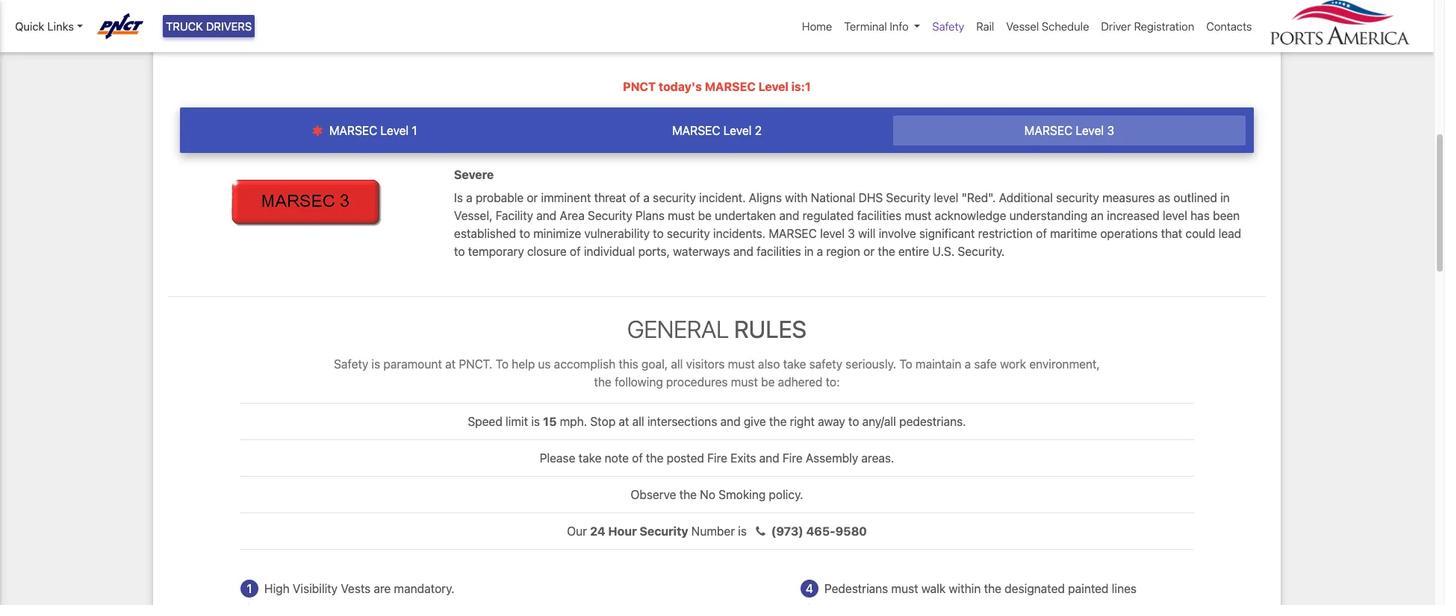 Task type: vqa. For each thing, say whether or not it's contained in the screenshot.
MERC
no



Task type: describe. For each thing, give the bounding box(es) containing it.
entire
[[899, 245, 930, 258]]

general
[[628, 315, 729, 343]]

aligns
[[749, 191, 782, 204]]

marsec for marsec level 3
[[1025, 124, 1073, 138]]

as
[[1158, 191, 1171, 204]]

2 horizontal spatial level
[[1163, 209, 1188, 222]]

visitors
[[686, 358, 725, 371]]

also
[[758, 358, 780, 371]]

our
[[567, 525, 587, 539]]

security down threat
[[588, 209, 632, 222]]

will
[[858, 227, 876, 240]]

to down facility
[[519, 227, 530, 240]]

to right away
[[849, 415, 859, 429]]

outlined
[[1174, 191, 1218, 204]]

marsec level 2
[[672, 124, 762, 138]]

individual
[[584, 245, 635, 258]]

pnct
[[623, 80, 656, 93]]

of down minimize
[[570, 245, 581, 258]]

been
[[1213, 209, 1240, 222]]

u.s.
[[933, 245, 955, 258]]

vessel,
[[454, 209, 493, 222]]

security up plans
[[653, 191, 696, 204]]

threat
[[594, 191, 626, 204]]

imminent
[[541, 191, 591, 204]]

observe the no smoking policy.
[[631, 488, 804, 502]]

must up give
[[731, 376, 758, 389]]

temporary
[[468, 245, 524, 258]]

this
[[619, 358, 639, 371]]

to down established
[[454, 245, 465, 258]]

is:1
[[792, 80, 811, 93]]

today's
[[659, 80, 702, 93]]

severe
[[454, 168, 494, 182]]

the left posted at bottom
[[646, 452, 664, 465]]

undertaken
[[715, 209, 776, 222]]

understanding
[[1010, 209, 1088, 222]]

2 to from the left
[[900, 358, 913, 371]]

of down the understanding
[[1036, 227, 1047, 240]]

truck
[[166, 19, 203, 33]]

has
[[1191, 209, 1210, 222]]

links
[[47, 19, 74, 33]]

marsec level 1
[[326, 124, 417, 138]]

seriously.
[[846, 358, 897, 371]]

a left region
[[817, 245, 823, 258]]

smoking
[[719, 488, 766, 502]]

us
[[538, 358, 551, 371]]

2 vertical spatial is
[[738, 525, 747, 539]]

level for marsec level 2
[[724, 124, 752, 138]]

4
[[806, 583, 813, 596]]

contacts link
[[1201, 12, 1258, 41]]

1 horizontal spatial or
[[864, 245, 875, 258]]

is inside safety is paramount at pnct. to help us accomplish this goal, all visitors must also take safety seriously. to maintain a safe work environment, the following procedures must be adhered to:
[[372, 358, 380, 371]]

at inside safety is paramount at pnct. to help us accomplish this goal, all visitors must also take safety seriously. to maintain a safe work environment, the following procedures must be adhered to:
[[445, 358, 456, 371]]

rail link
[[971, 12, 1000, 41]]

be inside is a probable or imminent threat of a security incident. aligns with national dhs security level "red". additional security measures as outlined in vessel, facility and area security plans must be undertaken and regulated facilities must acknowledge understanding an increased level has been established to minimize vulnerability to security incidents. marsec level 3 will involve significant restriction of maritime operations that could lead to temporary closure of individual ports, waterways and facilities in a region or the entire u.s. security.
[[698, 209, 712, 222]]

1 vertical spatial facilities
[[757, 245, 801, 258]]

1 horizontal spatial is
[[531, 415, 540, 429]]

24
[[590, 525, 606, 539]]

terminal
[[844, 19, 887, 33]]

take inside safety is paramount at pnct. to help us accomplish this goal, all visitors must also take safety seriously. to maintain a safe work environment, the following procedures must be adhered to:
[[783, 358, 806, 371]]

note
[[605, 452, 629, 465]]

national
[[811, 191, 856, 204]]

15
[[543, 415, 557, 429]]

and down incidents.
[[734, 245, 754, 258]]

is a probable or imminent threat of a security incident. aligns with national dhs security level "red". additional security measures as outlined in vessel, facility and area security plans must be undertaken and regulated facilities must acknowledge understanding an increased level has been established to minimize vulnerability to security incidents. marsec level 3 will involve significant restriction of maritime operations that could lead to temporary closure of individual ports, waterways and facilities in a region or the entire u.s. security.
[[454, 191, 1242, 258]]

1 vertical spatial take
[[579, 452, 602, 465]]

terminal info
[[844, 19, 909, 33]]

the left 'no'
[[680, 488, 697, 502]]

marsec level 1 link
[[188, 116, 541, 146]]

environment,
[[1030, 358, 1100, 371]]

an
[[1091, 209, 1104, 222]]

and up minimize
[[537, 209, 557, 222]]

probable
[[476, 191, 524, 204]]

level for marsec level 1
[[381, 124, 409, 138]]

designated
[[1005, 583, 1065, 596]]

with
[[785, 191, 808, 204]]

painted
[[1068, 583, 1109, 596]]

tab list containing marsec level 1
[[180, 108, 1254, 153]]

marsec for marsec level 1
[[329, 124, 377, 138]]

2
[[755, 124, 762, 138]]

safety for safety
[[933, 19, 965, 33]]

1 horizontal spatial level
[[934, 191, 959, 204]]

and right exits
[[759, 452, 780, 465]]

marsec level 3
[[1025, 124, 1115, 138]]

quick links
[[15, 19, 74, 33]]

(973) 465-9580
[[771, 525, 867, 539]]

security down the observe
[[640, 525, 688, 539]]

1 fire from the left
[[707, 452, 728, 465]]

vessel schedule
[[1006, 19, 1089, 33]]

vulnerability
[[584, 227, 650, 240]]

safety for safety is paramount at pnct. to help us accomplish this goal, all visitors must also take safety seriously. to maintain a safe work environment, the following procedures must be adhered to:
[[334, 358, 368, 371]]

rail
[[977, 19, 994, 33]]

high
[[264, 583, 290, 596]]

areas.
[[862, 452, 894, 465]]

truck drivers link
[[163, 15, 255, 38]]

all inside safety is paramount at pnct. to help us accomplish this goal, all visitors must also take safety seriously. to maintain a safe work environment, the following procedures must be adhered to:
[[671, 358, 683, 371]]

a up plans
[[644, 191, 650, 204]]

the inside is a probable or imminent threat of a security incident. aligns with national dhs security level "red". additional security measures as outlined in vessel, facility and area security plans must be undertaken and regulated facilities must acknowledge understanding an increased level has been established to minimize vulnerability to security incidents. marsec level 3 will involve significant restriction of maritime operations that could lead to temporary closure of individual ports, waterways and facilities in a region or the entire u.s. security.
[[878, 245, 895, 258]]

intersections
[[648, 415, 717, 429]]

must up involve
[[905, 209, 932, 222]]

1 vertical spatial at
[[619, 415, 629, 429]]

policy.
[[769, 488, 804, 502]]

incident.
[[699, 191, 746, 204]]

restriction
[[978, 227, 1033, 240]]

driver
[[1101, 19, 1132, 33]]

region
[[826, 245, 861, 258]]

home
[[802, 19, 832, 33]]

quick links link
[[15, 18, 83, 35]]

safety
[[810, 358, 843, 371]]



Task type: locate. For each thing, give the bounding box(es) containing it.
measures
[[1103, 191, 1155, 204]]

and down with
[[779, 209, 800, 222]]

0 vertical spatial be
[[698, 209, 712, 222]]

goal,
[[642, 358, 668, 371]]

general rules
[[628, 315, 807, 343]]

walk
[[922, 583, 946, 596]]

tab list
[[180, 108, 1254, 153]]

number
[[692, 525, 735, 539]]

significant
[[919, 227, 975, 240]]

waterways
[[673, 245, 730, 258]]

1 horizontal spatial facilities
[[857, 209, 902, 222]]

2 vertical spatial level
[[820, 227, 845, 240]]

take up adhered
[[783, 358, 806, 371]]

level up acknowledge
[[934, 191, 959, 204]]

1 vertical spatial 1
[[247, 583, 252, 596]]

acknowledge
[[935, 209, 1007, 222]]

marsec
[[705, 80, 756, 93], [329, 124, 377, 138], [672, 124, 721, 138], [1025, 124, 1073, 138], [769, 227, 817, 240]]

level inside the marsec level 3 link
[[1076, 124, 1104, 138]]

1 vertical spatial in
[[804, 245, 814, 258]]

or down will
[[864, 245, 875, 258]]

1 inside tab list
[[412, 124, 417, 138]]

all right goal,
[[671, 358, 683, 371]]

be down the incident.
[[698, 209, 712, 222]]

0 vertical spatial at
[[445, 358, 456, 371]]

area
[[560, 209, 585, 222]]

3 up 'measures'
[[1107, 124, 1115, 138]]

0 horizontal spatial safety
[[334, 358, 368, 371]]

a inside safety is paramount at pnct. to help us accomplish this goal, all visitors must also take safety seriously. to maintain a safe work environment, the following procedures must be adhered to:
[[965, 358, 971, 371]]

the right within
[[984, 583, 1002, 596]]

info
[[890, 19, 909, 33]]

or up facility
[[527, 191, 538, 204]]

away
[[818, 415, 845, 429]]

1 vertical spatial safety
[[334, 358, 368, 371]]

1 horizontal spatial in
[[1221, 191, 1230, 204]]

be down also
[[761, 376, 775, 389]]

posted
[[667, 452, 704, 465]]

fire up policy.
[[783, 452, 803, 465]]

procedures
[[666, 376, 728, 389]]

level
[[759, 80, 789, 93], [381, 124, 409, 138], [724, 124, 752, 138], [1076, 124, 1104, 138]]

fire left exits
[[707, 452, 728, 465]]

0 vertical spatial or
[[527, 191, 538, 204]]

is left paramount on the bottom of page
[[372, 358, 380, 371]]

1 horizontal spatial fire
[[783, 452, 803, 465]]

assembly
[[806, 452, 859, 465]]

is left phone icon
[[738, 525, 747, 539]]

pedestrians.
[[899, 415, 966, 429]]

465-
[[806, 525, 836, 539]]

level inside marsec level 1 link
[[381, 124, 409, 138]]

0 horizontal spatial or
[[527, 191, 538, 204]]

0 horizontal spatial facilities
[[757, 245, 801, 258]]

level up the that
[[1163, 209, 1188, 222]]

level inside marsec level 2 link
[[724, 124, 752, 138]]

safety inside safety is paramount at pnct. to help us accomplish this goal, all visitors must also take safety seriously. to maintain a safe work environment, the following procedures must be adhered to:
[[334, 358, 368, 371]]

pnct.
[[459, 358, 493, 371]]

safety left paramount on the bottom of page
[[334, 358, 368, 371]]

in up been
[[1221, 191, 1230, 204]]

to
[[496, 358, 509, 371], [900, 358, 913, 371]]

0 vertical spatial all
[[671, 358, 683, 371]]

any/all
[[863, 415, 896, 429]]

safety link
[[927, 12, 971, 41]]

at
[[445, 358, 456, 371], [619, 415, 629, 429]]

mandatory.
[[394, 583, 455, 596]]

0 horizontal spatial 1
[[247, 583, 252, 596]]

security up waterways
[[667, 227, 710, 240]]

0 vertical spatial facilities
[[857, 209, 902, 222]]

registration
[[1134, 19, 1195, 33]]

must left walk
[[892, 583, 919, 596]]

home link
[[796, 12, 838, 41]]

0 vertical spatial level
[[934, 191, 959, 204]]

1 horizontal spatial 1
[[412, 124, 417, 138]]

must right plans
[[668, 209, 695, 222]]

1 vertical spatial or
[[864, 245, 875, 258]]

security up today's
[[612, 25, 720, 53]]

0 horizontal spatial at
[[445, 358, 456, 371]]

the down involve
[[878, 245, 895, 258]]

0 vertical spatial is
[[372, 358, 380, 371]]

vessel
[[1006, 19, 1039, 33]]

0 horizontal spatial to
[[496, 358, 509, 371]]

facilities down incidents.
[[757, 245, 801, 258]]

vessel schedule link
[[1000, 12, 1095, 41]]

that
[[1161, 227, 1183, 240]]

is left the 15
[[531, 415, 540, 429]]

is
[[454, 191, 463, 204]]

terminal info link
[[838, 12, 927, 41]]

0 horizontal spatial take
[[579, 452, 602, 465]]

rules
[[734, 315, 807, 343]]

0 vertical spatial 1
[[412, 124, 417, 138]]

the
[[878, 245, 895, 258], [594, 376, 612, 389], [769, 415, 787, 429], [646, 452, 664, 465], [680, 488, 697, 502], [984, 583, 1002, 596]]

a
[[466, 191, 473, 204], [644, 191, 650, 204], [817, 245, 823, 258], [965, 358, 971, 371]]

3 inside is a probable or imminent threat of a security incident. aligns with national dhs security level "red". additional security measures as outlined in vessel, facility and area security plans must be undertaken and regulated facilities must acknowledge understanding an increased level has been established to minimize vulnerability to security incidents. marsec level 3 will involve significant restriction of maritime operations that could lead to temporary closure of individual ports, waterways and facilities in a region or the entire u.s. security.
[[848, 227, 855, 240]]

marsec for marsec level 2
[[672, 124, 721, 138]]

a right the is
[[466, 191, 473, 204]]

0 horizontal spatial be
[[698, 209, 712, 222]]

at right the "stop"
[[619, 415, 629, 429]]

established
[[454, 227, 516, 240]]

increased
[[1107, 209, 1160, 222]]

3 inside tab list
[[1107, 124, 1115, 138]]

of up plans
[[630, 191, 640, 204]]

level for marsec level 3
[[1076, 124, 1104, 138]]

must left also
[[728, 358, 755, 371]]

1 horizontal spatial at
[[619, 415, 629, 429]]

1 horizontal spatial all
[[671, 358, 683, 371]]

1 horizontal spatial 3
[[1107, 124, 1115, 138]]

mph.
[[560, 415, 587, 429]]

work
[[1000, 358, 1026, 371]]

quick
[[15, 19, 44, 33]]

0 horizontal spatial fire
[[707, 452, 728, 465]]

facilities
[[857, 209, 902, 222], [757, 245, 801, 258]]

right
[[790, 415, 815, 429]]

visibility
[[293, 583, 338, 596]]

2 horizontal spatial is
[[738, 525, 747, 539]]

the inside safety is paramount at pnct. to help us accomplish this goal, all visitors must also take safety seriously. to maintain a safe work environment, the following procedures must be adhered to:
[[594, 376, 612, 389]]

3 left will
[[848, 227, 855, 240]]

1 vertical spatial level
[[1163, 209, 1188, 222]]

are
[[374, 583, 391, 596]]

1 horizontal spatial be
[[761, 376, 775, 389]]

a left the safe
[[965, 358, 971, 371]]

0 horizontal spatial all
[[632, 415, 644, 429]]

1 vertical spatial be
[[761, 376, 775, 389]]

phone image
[[750, 526, 771, 538]]

0 vertical spatial safety
[[933, 19, 965, 33]]

all right the "stop"
[[632, 415, 644, 429]]

to:
[[826, 376, 840, 389]]

safe
[[974, 358, 997, 371]]

safety is paramount at pnct. to help us accomplish this goal, all visitors must also take safety seriously. to maintain a safe work environment, the following procedures must be adhered to:
[[334, 358, 1100, 389]]

to
[[519, 227, 530, 240], [653, 227, 664, 240], [454, 245, 465, 258], [849, 415, 859, 429]]

observe
[[631, 488, 676, 502]]

give
[[744, 415, 766, 429]]

pedestrians
[[825, 583, 888, 596]]

accomplish
[[554, 358, 616, 371]]

in
[[1221, 191, 1230, 204], [804, 245, 814, 258]]

within
[[949, 583, 981, 596]]

be inside safety is paramount at pnct. to help us accomplish this goal, all visitors must also take safety seriously. to maintain a safe work environment, the following procedures must be adhered to:
[[761, 376, 775, 389]]

security up an
[[1056, 191, 1100, 204]]

high visibility vests are mandatory.
[[264, 583, 455, 596]]

in left region
[[804, 245, 814, 258]]

and left give
[[721, 415, 741, 429]]

help
[[512, 358, 535, 371]]

speed
[[468, 415, 503, 429]]

please
[[540, 452, 576, 465]]

could
[[1186, 227, 1216, 240]]

1 horizontal spatial safety
[[933, 19, 965, 33]]

truck drivers
[[166, 19, 252, 33]]

our 24 hour security number is
[[567, 525, 750, 539]]

maritime security levels explained
[[501, 25, 933, 53]]

facility
[[496, 209, 533, 222]]

pnct today's marsec level is:1
[[623, 80, 811, 93]]

1 vertical spatial 3
[[848, 227, 855, 240]]

0 vertical spatial 3
[[1107, 124, 1115, 138]]

0 vertical spatial in
[[1221, 191, 1230, 204]]

0 horizontal spatial level
[[820, 227, 845, 240]]

0 horizontal spatial is
[[372, 358, 380, 371]]

marsec level 2 link
[[541, 116, 893, 146]]

maintain
[[916, 358, 962, 371]]

0 vertical spatial take
[[783, 358, 806, 371]]

marsec inside is a probable or imminent threat of a security incident. aligns with national dhs security level "red". additional security measures as outlined in vessel, facility and area security plans must be undertaken and regulated facilities must acknowledge understanding an increased level has been established to minimize vulnerability to security incidents. marsec level 3 will involve significant restriction of maritime operations that could lead to temporary closure of individual ports, waterways and facilities in a region or the entire u.s. security.
[[769, 227, 817, 240]]

regulated
[[803, 209, 854, 222]]

of right note at the left of page
[[632, 452, 643, 465]]

0 horizontal spatial 3
[[848, 227, 855, 240]]

1 to from the left
[[496, 358, 509, 371]]

marsec level 3 link
[[893, 116, 1246, 146]]

1 vertical spatial all
[[632, 415, 644, 429]]

"red".
[[962, 191, 996, 204]]

levels
[[725, 25, 807, 53]]

to up ports,
[[653, 227, 664, 240]]

maritime
[[1050, 227, 1097, 240]]

and
[[537, 209, 557, 222], [779, 209, 800, 222], [734, 245, 754, 258], [721, 415, 741, 429], [759, 452, 780, 465]]

limit
[[506, 415, 528, 429]]

security up involve
[[886, 191, 931, 204]]

no
[[700, 488, 716, 502]]

the down accomplish
[[594, 376, 612, 389]]

incidents.
[[713, 227, 766, 240]]

1 horizontal spatial to
[[900, 358, 913, 371]]

driver registration
[[1101, 19, 1195, 33]]

vests
[[341, 583, 371, 596]]

to left maintain
[[900, 358, 913, 371]]

to left help
[[496, 358, 509, 371]]

adhered
[[778, 376, 823, 389]]

additional
[[999, 191, 1053, 204]]

closure
[[527, 245, 567, 258]]

1 vertical spatial is
[[531, 415, 540, 429]]

minimize
[[533, 227, 581, 240]]

0 horizontal spatial in
[[804, 245, 814, 258]]

the right give
[[769, 415, 787, 429]]

level down regulated
[[820, 227, 845, 240]]

safety left rail
[[933, 19, 965, 33]]

is
[[372, 358, 380, 371], [531, 415, 540, 429], [738, 525, 747, 539]]

facilities down "dhs"
[[857, 209, 902, 222]]

2 fire from the left
[[783, 452, 803, 465]]

1 horizontal spatial take
[[783, 358, 806, 371]]

at left pnct.
[[445, 358, 456, 371]]

take left note at the left of page
[[579, 452, 602, 465]]

or
[[527, 191, 538, 204], [864, 245, 875, 258]]



